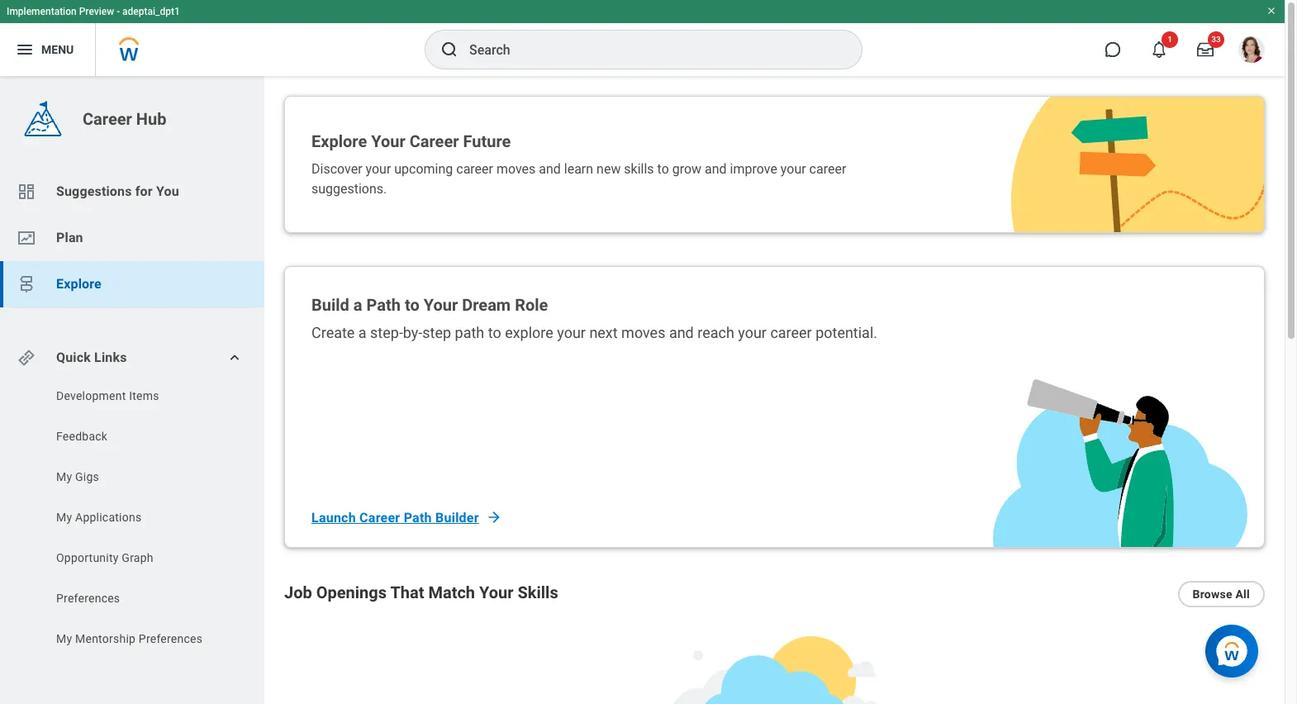 Task type: vqa. For each thing, say whether or not it's contained in the screenshot.
the topmost the Preferences
yes



Task type: locate. For each thing, give the bounding box(es) containing it.
job
[[284, 583, 312, 603]]

2 vertical spatial to
[[488, 324, 501, 341]]

2 horizontal spatial and
[[705, 161, 727, 177]]

explore
[[312, 131, 367, 151], [56, 276, 102, 292]]

career for suggestions.
[[810, 161, 847, 177]]

skills
[[624, 161, 654, 177]]

my down my gigs
[[56, 511, 72, 524]]

1 vertical spatial explore
[[56, 276, 102, 292]]

my left gigs
[[56, 470, 72, 484]]

my inside "link"
[[56, 470, 72, 484]]

your up upcoming
[[371, 131, 406, 151]]

arrow right image
[[486, 509, 502, 526]]

1
[[1168, 35, 1173, 44]]

0 vertical spatial moves
[[497, 161, 536, 177]]

preferences
[[56, 592, 120, 605], [139, 632, 203, 646]]

33 button
[[1188, 31, 1225, 68]]

build a path to your dream role
[[312, 295, 548, 315]]

graph
[[122, 551, 154, 565]]

preferences down opportunity
[[56, 592, 120, 605]]

explore
[[505, 324, 554, 341]]

implementation
[[7, 6, 77, 17]]

reach
[[698, 324, 735, 341]]

adeptai_dpt1
[[122, 6, 180, 17]]

launch career path builder
[[312, 510, 479, 525]]

explore inside list
[[56, 276, 102, 292]]

1 horizontal spatial to
[[488, 324, 501, 341]]

preferences down preferences 'link'
[[139, 632, 203, 646]]

launch career path builder icon image
[[994, 379, 1248, 547]]

career for potential.
[[771, 324, 812, 341]]

1 horizontal spatial moves
[[622, 324, 666, 341]]

career
[[83, 109, 132, 129], [410, 131, 459, 151], [360, 510, 400, 525]]

and left "learn"
[[539, 161, 561, 177]]

builder
[[436, 510, 479, 525]]

skills
[[518, 583, 559, 603]]

your left skills
[[479, 583, 514, 603]]

a right the build
[[354, 295, 362, 315]]

improve
[[730, 161, 778, 177]]

1 horizontal spatial and
[[669, 324, 694, 341]]

grow
[[673, 161, 702, 177]]

0 horizontal spatial explore
[[56, 276, 102, 292]]

1 vertical spatial list
[[0, 388, 265, 651]]

by-
[[403, 324, 423, 341]]

0 vertical spatial a
[[354, 295, 362, 315]]

and left reach
[[669, 324, 694, 341]]

openings
[[316, 583, 387, 603]]

career
[[456, 161, 493, 177], [810, 161, 847, 177], [771, 324, 812, 341]]

a left step-
[[359, 324, 367, 341]]

my
[[56, 470, 72, 484], [56, 511, 72, 524], [56, 632, 72, 646]]

upcoming
[[395, 161, 453, 177]]

menu banner
[[0, 0, 1285, 76]]

browse all
[[1193, 588, 1251, 601]]

0 vertical spatial preferences
[[56, 592, 120, 605]]

1 horizontal spatial path
[[404, 510, 432, 525]]

career down future
[[456, 161, 493, 177]]

menu button
[[0, 23, 95, 76]]

match
[[429, 583, 475, 603]]

career left potential.
[[771, 324, 812, 341]]

suggestions
[[56, 184, 132, 199]]

a for build
[[354, 295, 362, 315]]

1 vertical spatial path
[[404, 510, 432, 525]]

to up by-
[[405, 295, 420, 315]]

0 vertical spatial career
[[83, 109, 132, 129]]

career right improve
[[810, 161, 847, 177]]

to left grow
[[658, 161, 669, 177]]

2 list from the top
[[0, 388, 265, 651]]

path
[[367, 295, 401, 315], [404, 510, 432, 525]]

explore link
[[0, 261, 265, 307]]

development items link
[[55, 388, 224, 404]]

0 horizontal spatial career
[[83, 109, 132, 129]]

notifications large image
[[1151, 41, 1168, 58]]

job openings that match your skills
[[284, 583, 559, 603]]

0 vertical spatial explore
[[312, 131, 367, 151]]

to
[[658, 161, 669, 177], [405, 295, 420, 315], [488, 324, 501, 341]]

path left builder
[[404, 510, 432, 525]]

your
[[371, 131, 406, 151], [424, 295, 458, 315], [479, 583, 514, 603]]

and right grow
[[705, 161, 727, 177]]

2 horizontal spatial your
[[479, 583, 514, 603]]

plan link
[[0, 215, 265, 261]]

browse
[[1193, 588, 1233, 601]]

menu
[[41, 43, 74, 56]]

path for career
[[404, 510, 432, 525]]

0 vertical spatial list
[[0, 169, 265, 307]]

0 vertical spatial to
[[658, 161, 669, 177]]

3 my from the top
[[56, 632, 72, 646]]

path up step-
[[367, 295, 401, 315]]

discover your upcoming career moves and learn new skills to grow and improve your career suggestions.
[[312, 161, 847, 197]]

1 vertical spatial career
[[410, 131, 459, 151]]

-
[[117, 6, 120, 17]]

path inside button
[[404, 510, 432, 525]]

2 my from the top
[[56, 511, 72, 524]]

list
[[0, 169, 265, 307], [0, 388, 265, 651]]

my left mentorship
[[56, 632, 72, 646]]

1 vertical spatial my
[[56, 511, 72, 524]]

career right launch
[[360, 510, 400, 525]]

0 vertical spatial my
[[56, 470, 72, 484]]

and for grow
[[705, 161, 727, 177]]

1 button
[[1142, 31, 1179, 68]]

1 horizontal spatial your
[[424, 295, 458, 315]]

feedback link
[[55, 428, 224, 445]]

0 horizontal spatial moves
[[497, 161, 536, 177]]

1 vertical spatial preferences
[[139, 632, 203, 646]]

you
[[156, 184, 179, 199]]

0 vertical spatial path
[[367, 295, 401, 315]]

0 vertical spatial your
[[371, 131, 406, 151]]

applications
[[75, 511, 142, 524]]

quick links
[[56, 350, 127, 365]]

development items
[[56, 389, 159, 403]]

moves down future
[[497, 161, 536, 177]]

moves
[[497, 161, 536, 177], [622, 324, 666, 341]]

opportunity graph link
[[55, 550, 224, 566]]

0 horizontal spatial preferences
[[56, 592, 120, 605]]

all
[[1236, 588, 1251, 601]]

mentorship
[[75, 632, 136, 646]]

role
[[515, 295, 548, 315]]

1 horizontal spatial career
[[360, 510, 400, 525]]

explore down plan
[[56, 276, 102, 292]]

chevron up small image
[[226, 350, 243, 366]]

new
[[597, 161, 621, 177]]

potential.
[[816, 324, 878, 341]]

1 horizontal spatial explore
[[312, 131, 367, 151]]

your
[[366, 161, 391, 177], [781, 161, 806, 177], [557, 324, 586, 341], [738, 324, 767, 341]]

browse all link
[[1178, 581, 1265, 608]]

your up step
[[424, 295, 458, 315]]

profile logan mcneil image
[[1239, 36, 1265, 66]]

and
[[539, 161, 561, 177], [705, 161, 727, 177], [669, 324, 694, 341]]

build
[[312, 295, 350, 315]]

explore up discover
[[312, 131, 367, 151]]

preview
[[79, 6, 114, 17]]

1 vertical spatial a
[[359, 324, 367, 341]]

1 horizontal spatial preferences
[[139, 632, 203, 646]]

moves right 'next'
[[622, 324, 666, 341]]

0 horizontal spatial path
[[367, 295, 401, 315]]

your right improve
[[781, 161, 806, 177]]

link image
[[17, 348, 36, 368]]

explore your career future
[[312, 131, 511, 151]]

quick links element
[[17, 341, 251, 374]]

path
[[455, 324, 485, 341]]

timeline milestone image
[[17, 274, 36, 294]]

to right path
[[488, 324, 501, 341]]

2 vertical spatial your
[[479, 583, 514, 603]]

2 vertical spatial my
[[56, 632, 72, 646]]

2 horizontal spatial to
[[658, 161, 669, 177]]

that
[[390, 583, 424, 603]]

search image
[[440, 40, 460, 60]]

a
[[354, 295, 362, 315], [359, 324, 367, 341]]

a for create
[[359, 324, 367, 341]]

2 horizontal spatial career
[[410, 131, 459, 151]]

1 my from the top
[[56, 470, 72, 484]]

0 horizontal spatial to
[[405, 295, 420, 315]]

list containing development items
[[0, 388, 265, 651]]

2 vertical spatial career
[[360, 510, 400, 525]]

career left the hub
[[83, 109, 132, 129]]

1 list from the top
[[0, 169, 265, 307]]

1 vertical spatial your
[[424, 295, 458, 315]]

career up upcoming
[[410, 131, 459, 151]]

33
[[1212, 35, 1221, 44]]



Task type: describe. For each thing, give the bounding box(es) containing it.
to inside discover your upcoming career moves and learn new skills to grow and improve your career suggestions.
[[658, 161, 669, 177]]

preferences link
[[55, 590, 224, 607]]

my for my applications
[[56, 511, 72, 524]]

my gigs
[[56, 470, 99, 484]]

next
[[590, 324, 618, 341]]

Search Workday  search field
[[469, 31, 828, 68]]

plan
[[56, 230, 83, 245]]

moves inside discover your upcoming career moves and learn new skills to grow and improve your career suggestions.
[[497, 161, 536, 177]]

dashboard image
[[17, 182, 36, 202]]

items
[[129, 389, 159, 403]]

for
[[135, 184, 153, 199]]

1 vertical spatial to
[[405, 295, 420, 315]]

my mentorship preferences
[[56, 632, 203, 646]]

development
[[56, 389, 126, 403]]

my for my gigs
[[56, 470, 72, 484]]

quick
[[56, 350, 91, 365]]

step
[[423, 324, 451, 341]]

your right reach
[[738, 324, 767, 341]]

0 horizontal spatial your
[[371, 131, 406, 151]]

hub
[[136, 109, 166, 129]]

learn
[[564, 161, 594, 177]]

launch
[[312, 510, 356, 525]]

your up 'suggestions.'
[[366, 161, 391, 177]]

my gigs link
[[55, 469, 224, 485]]

and for moves
[[669, 324, 694, 341]]

dream
[[462, 295, 511, 315]]

career inside button
[[360, 510, 400, 525]]

launch career path builder button
[[312, 501, 502, 534]]

future
[[463, 131, 511, 151]]

create a step-by-step path to explore your next moves and reach your career potential.
[[312, 324, 878, 341]]

suggestions.
[[312, 181, 387, 197]]

list containing suggestions for you
[[0, 169, 265, 307]]

close environment banner image
[[1267, 6, 1277, 16]]

my mentorship preferences link
[[55, 631, 224, 647]]

links
[[94, 350, 127, 365]]

your for match
[[479, 583, 514, 603]]

onboarding home image
[[17, 228, 36, 248]]

feedback
[[56, 430, 108, 443]]

1 vertical spatial moves
[[622, 324, 666, 341]]

your left 'next'
[[557, 324, 586, 341]]

explore for explore
[[56, 276, 102, 292]]

my for my mentorship preferences
[[56, 632, 72, 646]]

suggestions for you
[[56, 184, 179, 199]]

preferences inside 'link'
[[56, 592, 120, 605]]

explore for explore your career future
[[312, 131, 367, 151]]

path for a
[[367, 295, 401, 315]]

career hub
[[83, 109, 166, 129]]

my applications
[[56, 511, 142, 524]]

gigs
[[75, 470, 99, 484]]

inbox large image
[[1198, 41, 1214, 58]]

step-
[[370, 324, 403, 341]]

0 horizontal spatial and
[[539, 161, 561, 177]]

opportunity graph
[[56, 551, 154, 565]]

implementation preview -   adeptai_dpt1
[[7, 6, 180, 17]]

create
[[312, 324, 355, 341]]

your for to
[[424, 295, 458, 315]]

justify image
[[15, 40, 35, 60]]

opportunity
[[56, 551, 119, 565]]

my applications link
[[55, 509, 224, 526]]

discover
[[312, 161, 362, 177]]

suggestions for you link
[[0, 169, 265, 215]]



